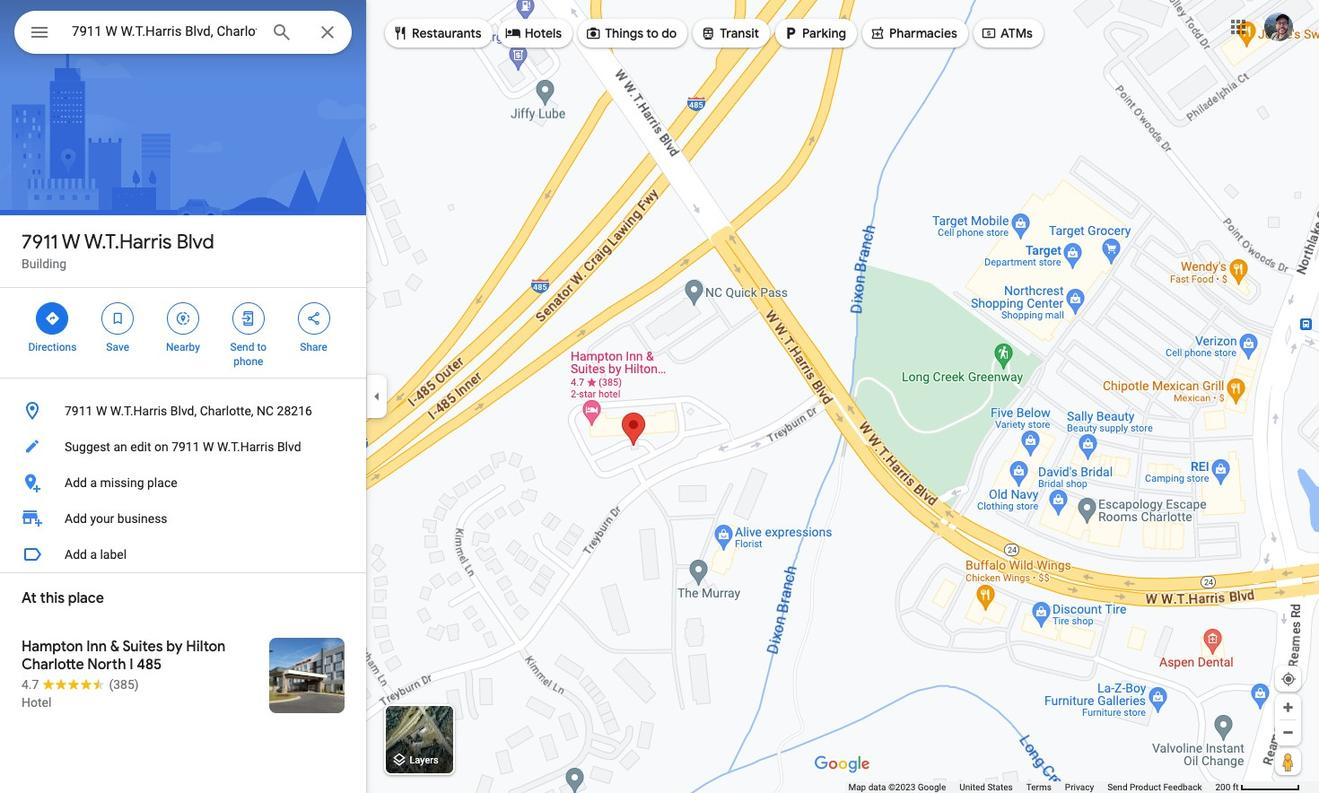 Task type: vqa. For each thing, say whether or not it's contained in the screenshot.
SEND
yes



Task type: describe. For each thing, give the bounding box(es) containing it.
add a missing place
[[65, 476, 177, 490]]

your
[[90, 512, 114, 526]]

save
[[106, 341, 129, 354]]

add a missing place button
[[0, 465, 366, 501]]

add a label button
[[0, 537, 366, 573]]

none field inside 7911 w w.t.harris blvd, charlotte, nc 28216 'field'
[[72, 21, 257, 42]]

 transit
[[701, 23, 760, 43]]

1 vertical spatial place
[[68, 590, 104, 608]]

send for send to phone
[[230, 341, 254, 354]]

at
[[22, 590, 37, 608]]

4.7 stars 385 reviews image
[[22, 676, 139, 694]]

directions
[[28, 341, 77, 354]]

 parking
[[783, 23, 847, 43]]

footer inside google maps element
[[849, 782, 1216, 794]]

7911 w w.t.harris blvd, charlotte, nc 28216
[[65, 404, 312, 418]]

nearby
[[166, 341, 200, 354]]

hilton
[[186, 638, 226, 656]]

 search field
[[14, 11, 352, 57]]

(385)
[[109, 678, 139, 692]]

map
[[849, 783, 867, 793]]


[[870, 23, 886, 43]]

 things to do
[[586, 23, 677, 43]]

terms button
[[1027, 782, 1052, 794]]

200 ft
[[1216, 783, 1240, 793]]


[[783, 23, 799, 43]]

7911 inside 'button'
[[172, 440, 200, 454]]

google maps element
[[0, 0, 1320, 794]]

7911 w w.t.harris blvd main content
[[0, 0, 366, 794]]

blvd,
[[170, 404, 197, 418]]

building
[[22, 257, 67, 271]]

7911 w w.t.harris blvd, charlotte, nc 28216 button
[[0, 393, 366, 429]]

send product feedback button
[[1108, 782, 1203, 794]]

show your location image
[[1281, 672, 1298, 688]]

at this place
[[22, 590, 104, 608]]

i
[[129, 656, 133, 674]]


[[586, 23, 602, 43]]

200 ft button
[[1216, 783, 1301, 793]]

google
[[918, 783, 947, 793]]

actions for 7911 w w.t.harris blvd region
[[0, 288, 366, 378]]

business
[[117, 512, 168, 526]]

parking
[[803, 25, 847, 41]]

7911 W W.T.Harris Blvd, Charlotte, NC 28216 field
[[14, 11, 352, 54]]

add your business link
[[0, 501, 366, 537]]

hotel
[[22, 696, 52, 710]]

charlotte
[[22, 656, 84, 674]]

w.t.harris for blvd
[[84, 230, 172, 255]]

suggest
[[65, 440, 110, 454]]


[[44, 309, 61, 329]]

phone
[[234, 356, 263, 368]]

w.t.harris for blvd,
[[110, 404, 167, 418]]

privacy button
[[1066, 782, 1095, 794]]

28216
[[277, 404, 312, 418]]

7911 for blvd
[[22, 230, 58, 255]]

7911 for blvd,
[[65, 404, 93, 418]]

send for send product feedback
[[1108, 783, 1128, 793]]

add for add a label
[[65, 548, 87, 562]]

send to phone
[[230, 341, 267, 368]]

data
[[869, 783, 887, 793]]

an
[[114, 440, 127, 454]]

hampton
[[22, 638, 83, 656]]

layers
[[410, 755, 439, 767]]

485
[[137, 656, 162, 674]]

missing
[[100, 476, 144, 490]]

to inside send to phone
[[257, 341, 267, 354]]

send product feedback
[[1108, 783, 1203, 793]]

on
[[154, 440, 169, 454]]

pharmacies
[[890, 25, 958, 41]]



Task type: locate. For each thing, give the bounding box(es) containing it.
label
[[100, 548, 127, 562]]

place
[[147, 476, 177, 490], [68, 590, 104, 608]]

7911 right on on the left of the page
[[172, 440, 200, 454]]

add down suggest
[[65, 476, 87, 490]]

send left product
[[1108, 783, 1128, 793]]

charlotte,
[[200, 404, 254, 418]]

2 vertical spatial w.t.harris
[[217, 440, 274, 454]]

united states button
[[960, 782, 1014, 794]]

2 add from the top
[[65, 512, 87, 526]]

show street view coverage image
[[1276, 749, 1302, 776]]

w up building
[[62, 230, 80, 255]]

place inside button
[[147, 476, 177, 490]]

7911 up building
[[22, 230, 58, 255]]

w inside 'button'
[[203, 440, 214, 454]]

atms
[[1001, 25, 1033, 41]]

blvd
[[177, 230, 214, 255], [277, 440, 301, 454]]

7911 up suggest
[[65, 404, 93, 418]]

blvd down 28216
[[277, 440, 301, 454]]

0 horizontal spatial to
[[257, 341, 267, 354]]

0 vertical spatial place
[[147, 476, 177, 490]]

a for missing
[[90, 476, 97, 490]]

1 vertical spatial w.t.harris
[[110, 404, 167, 418]]

add inside button
[[65, 476, 87, 490]]

w.t.harris
[[84, 230, 172, 255], [110, 404, 167, 418], [217, 440, 274, 454]]

restaurants
[[412, 25, 482, 41]]

zoom out image
[[1282, 726, 1296, 740]]

4.7
[[22, 678, 39, 692]]


[[505, 23, 521, 43]]

this
[[40, 590, 65, 608]]

1 vertical spatial w
[[96, 404, 107, 418]]

w
[[62, 230, 80, 255], [96, 404, 107, 418], [203, 440, 214, 454]]

nc
[[257, 404, 274, 418]]

1 horizontal spatial 7911
[[65, 404, 93, 418]]

w.t.harris inside 'button'
[[217, 440, 274, 454]]

0 vertical spatial blvd
[[177, 230, 214, 255]]

w.t.harris inside "7911 w w.t.harris blvd building"
[[84, 230, 172, 255]]

google account: cj baylor  
(christian.baylor@adept.ai) image
[[1265, 12, 1294, 41]]

collapse side panel image
[[367, 387, 387, 407]]


[[701, 23, 717, 43]]

send up phone
[[230, 341, 254, 354]]

1 a from the top
[[90, 476, 97, 490]]

to inside the  things to do
[[647, 25, 659, 41]]

hampton inn & suites by hilton charlotte north i 485
[[22, 638, 226, 674]]

place right this
[[68, 590, 104, 608]]

united
[[960, 783, 986, 793]]


[[175, 309, 191, 329]]

0 horizontal spatial blvd
[[177, 230, 214, 255]]

2 horizontal spatial 7911
[[172, 440, 200, 454]]

1 horizontal spatial place
[[147, 476, 177, 490]]

blvd up the 
[[177, 230, 214, 255]]

add left your
[[65, 512, 87, 526]]

w inside "7911 w w.t.harris blvd building"
[[62, 230, 80, 255]]

states
[[988, 783, 1014, 793]]

add a label
[[65, 548, 127, 562]]

zoom in image
[[1282, 701, 1296, 715]]

edit
[[130, 440, 151, 454]]

 restaurants
[[392, 23, 482, 43]]

7911 w w.t.harris blvd building
[[22, 230, 214, 271]]

7911 inside "7911 w w.t.harris blvd building"
[[22, 230, 58, 255]]

1 horizontal spatial send
[[1108, 783, 1128, 793]]

product
[[1131, 783, 1162, 793]]

w.t.harris up edit
[[110, 404, 167, 418]]

2 vertical spatial 7911
[[172, 440, 200, 454]]

ft
[[1234, 783, 1240, 793]]

terms
[[1027, 783, 1052, 793]]

1 vertical spatial a
[[90, 548, 97, 562]]

suites
[[122, 638, 163, 656]]

0 vertical spatial send
[[230, 341, 254, 354]]

a inside add a label button
[[90, 548, 97, 562]]

suggest an edit on 7911 w w.t.harris blvd
[[65, 440, 301, 454]]


[[110, 309, 126, 329]]

by
[[166, 638, 183, 656]]

a left missing
[[90, 476, 97, 490]]

footer containing map data ©2023 google
[[849, 782, 1216, 794]]

1 horizontal spatial to
[[647, 25, 659, 41]]

0 vertical spatial a
[[90, 476, 97, 490]]

w.t.harris up 
[[84, 230, 172, 255]]

2 a from the top
[[90, 548, 97, 562]]

add inside button
[[65, 548, 87, 562]]

0 vertical spatial to
[[647, 25, 659, 41]]

©2023
[[889, 783, 916, 793]]

 atms
[[981, 23, 1033, 43]]

footer
[[849, 782, 1216, 794]]

7911
[[22, 230, 58, 255], [65, 404, 93, 418], [172, 440, 200, 454]]

0 horizontal spatial place
[[68, 590, 104, 608]]

0 horizontal spatial send
[[230, 341, 254, 354]]

7911 inside button
[[65, 404, 93, 418]]

send inside send product feedback button
[[1108, 783, 1128, 793]]

1 vertical spatial 7911
[[65, 404, 93, 418]]

 hotels
[[505, 23, 562, 43]]

w for blvd
[[62, 230, 80, 255]]

blvd inside suggest an edit on 7911 w w.t.harris blvd 'button'
[[277, 440, 301, 454]]

2 vertical spatial w
[[203, 440, 214, 454]]

1 horizontal spatial w
[[96, 404, 107, 418]]

a for label
[[90, 548, 97, 562]]

inn
[[86, 638, 107, 656]]


[[392, 23, 409, 43]]

add
[[65, 476, 87, 490], [65, 512, 87, 526], [65, 548, 87, 562]]

a inside add a missing place button
[[90, 476, 97, 490]]

w.t.harris inside button
[[110, 404, 167, 418]]

w down "charlotte,"
[[203, 440, 214, 454]]

3 add from the top
[[65, 548, 87, 562]]

place down on on the left of the page
[[147, 476, 177, 490]]


[[29, 20, 50, 45]]

send
[[230, 341, 254, 354], [1108, 783, 1128, 793]]

w up suggest
[[96, 404, 107, 418]]

do
[[662, 25, 677, 41]]

add left label at bottom
[[65, 548, 87, 562]]

map data ©2023 google
[[849, 783, 947, 793]]

add for add a missing place
[[65, 476, 87, 490]]

add your business
[[65, 512, 168, 526]]

None field
[[72, 21, 257, 42]]

1 vertical spatial send
[[1108, 783, 1128, 793]]

w for blvd,
[[96, 404, 107, 418]]

1 vertical spatial blvd
[[277, 440, 301, 454]]

north
[[87, 656, 126, 674]]


[[306, 309, 322, 329]]

hotels
[[525, 25, 562, 41]]

&
[[110, 638, 120, 656]]

2 vertical spatial add
[[65, 548, 87, 562]]

0 vertical spatial 7911
[[22, 230, 58, 255]]

1 horizontal spatial blvd
[[277, 440, 301, 454]]

 pharmacies
[[870, 23, 958, 43]]


[[240, 309, 257, 329]]

suggest an edit on 7911 w w.t.harris blvd button
[[0, 429, 366, 465]]

a left label at bottom
[[90, 548, 97, 562]]

0 vertical spatial w.t.harris
[[84, 230, 172, 255]]

w inside button
[[96, 404, 107, 418]]

to
[[647, 25, 659, 41], [257, 341, 267, 354]]

send inside send to phone
[[230, 341, 254, 354]]


[[981, 23, 998, 43]]

0 horizontal spatial w
[[62, 230, 80, 255]]

2 horizontal spatial w
[[203, 440, 214, 454]]

0 horizontal spatial 7911
[[22, 230, 58, 255]]

1 vertical spatial to
[[257, 341, 267, 354]]

0 vertical spatial w
[[62, 230, 80, 255]]

200
[[1216, 783, 1231, 793]]

things
[[605, 25, 644, 41]]

 button
[[14, 11, 65, 57]]

0 vertical spatial add
[[65, 476, 87, 490]]

add for add your business
[[65, 512, 87, 526]]

privacy
[[1066, 783, 1095, 793]]

transit
[[720, 25, 760, 41]]

united states
[[960, 783, 1014, 793]]

share
[[300, 341, 328, 354]]

blvd inside "7911 w w.t.harris blvd building"
[[177, 230, 214, 255]]

1 vertical spatial add
[[65, 512, 87, 526]]

feedback
[[1164, 783, 1203, 793]]

to left do
[[647, 25, 659, 41]]

w.t.harris down "charlotte,"
[[217, 440, 274, 454]]

a
[[90, 476, 97, 490], [90, 548, 97, 562]]

1 add from the top
[[65, 476, 87, 490]]

to up phone
[[257, 341, 267, 354]]



